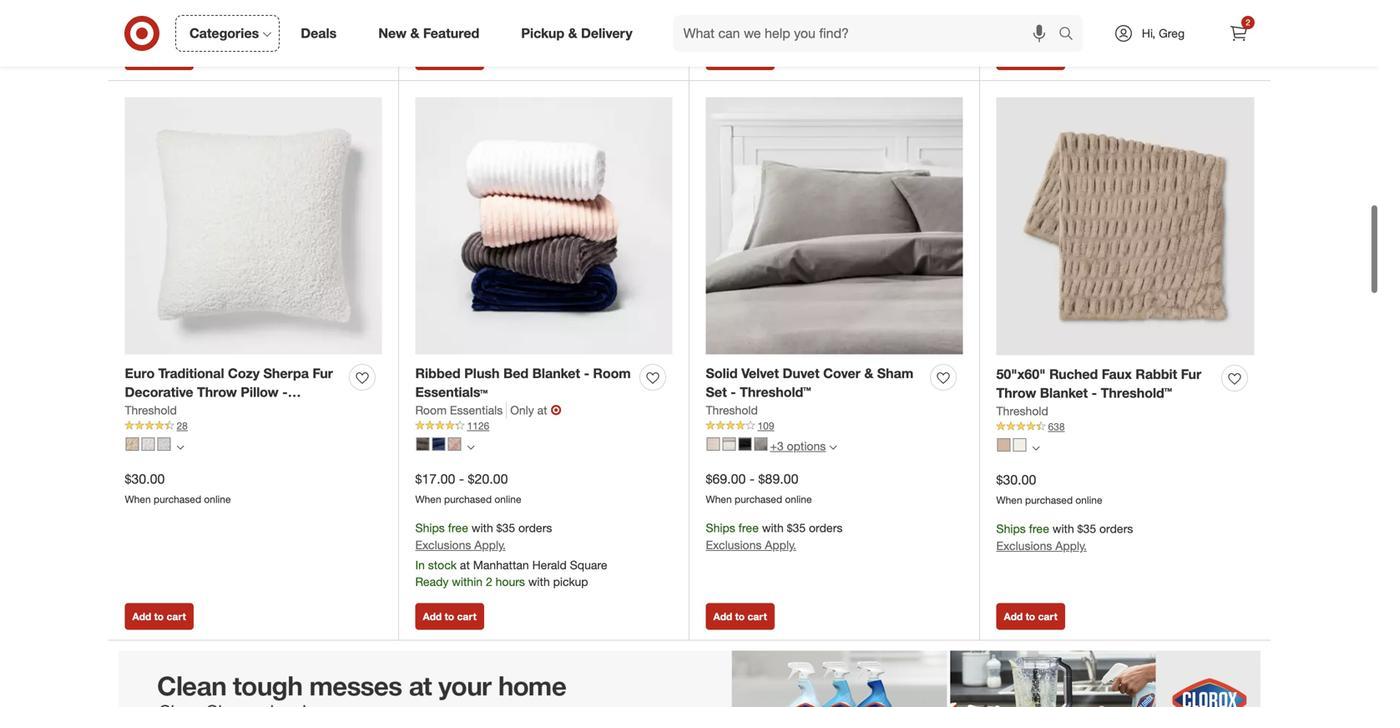Task type: vqa. For each thing, say whether or not it's contained in the screenshot.
Solid Velvet Duvet Cover & Sham Set - Threshold™ link
yes



Task type: locate. For each thing, give the bounding box(es) containing it.
all colors + 3 more colors element
[[829, 441, 837, 452]]

euro
[[125, 365, 155, 381]]

room essentials link
[[415, 402, 507, 419]]

+3 options
[[770, 439, 826, 454]]

109
[[758, 420, 775, 432]]

solid velvet duvet cover & sham set - threshold™ image
[[706, 97, 963, 354], [706, 97, 963, 354]]

2 right greg
[[1246, 17, 1251, 28]]

orders for $30.00
[[1100, 521, 1134, 536]]

when down natural image
[[125, 493, 151, 506]]

categories
[[190, 25, 259, 41]]

1 horizontal spatial cream image
[[1013, 439, 1027, 452]]

threshold down the set
[[706, 403, 758, 418]]

ribbed plush bed blanket - room essentials™ link
[[415, 364, 633, 402]]

orders for $69.00 - $89.00
[[809, 521, 843, 535]]

1 horizontal spatial blanket
[[1040, 385, 1088, 401]]

duvet
[[783, 365, 820, 381]]

1 gray image from the left
[[157, 438, 171, 451]]

gray image
[[157, 438, 171, 451], [416, 438, 430, 451]]

pickup
[[553, 575, 588, 589]]

delivery
[[581, 25, 633, 41]]

1 horizontal spatial $30.00
[[997, 472, 1037, 488]]

all colors + 3 more colors image
[[829, 444, 837, 451]]

fur for euro traditional cozy sherpa fur decorative throw pillow - threshold™
[[313, 365, 333, 381]]

0 horizontal spatial $35
[[497, 521, 515, 535]]

109 link
[[706, 419, 963, 433]]

threshold down the 50"x60"
[[997, 404, 1049, 418]]

0 horizontal spatial free
[[448, 521, 468, 535]]

1 horizontal spatial ships free with $35 orders exclusions apply.
[[997, 521, 1134, 553]]

0 horizontal spatial $30.00 when purchased online
[[125, 471, 231, 506]]

- down sherpa
[[282, 384, 288, 401]]

with
[[472, 521, 493, 535], [762, 521, 784, 535], [1053, 521, 1075, 536], [528, 575, 550, 589]]

$30.00 when purchased online down "638"
[[997, 472, 1103, 506]]

velvet
[[742, 365, 779, 381]]

2 horizontal spatial $35
[[1078, 521, 1097, 536]]

0 horizontal spatial $30.00
[[125, 471, 165, 487]]

- down the ruched
[[1092, 385, 1097, 401]]

essentials™
[[415, 384, 488, 401]]

sham
[[877, 365, 914, 381]]

$30.00 when purchased online for throw
[[997, 472, 1103, 506]]

online down $89.00
[[785, 493, 812, 506]]

$30.00 down cream icon
[[125, 471, 165, 487]]

threshold™ down faux
[[1101, 385, 1173, 401]]

when down $17.00
[[415, 493, 442, 506]]

purchased
[[154, 493, 201, 506], [444, 493, 492, 506], [735, 493, 783, 506], [1026, 494, 1073, 506]]

online down 28 link in the bottom of the page
[[204, 493, 231, 506]]

0 vertical spatial room
[[593, 365, 631, 381]]

1 horizontal spatial gray image
[[416, 438, 430, 451]]

0 horizontal spatial ships
[[415, 521, 445, 535]]

1 horizontal spatial threshold™
[[740, 384, 811, 401]]

blanket up ¬
[[532, 365, 580, 381]]

1 horizontal spatial orders
[[809, 521, 843, 535]]

all colors element right 'pink' icon
[[467, 441, 475, 452]]

&
[[410, 25, 420, 41], [568, 25, 578, 41], [865, 365, 874, 381]]

when
[[125, 493, 151, 506], [415, 493, 442, 506], [706, 493, 732, 506], [997, 494, 1023, 506]]

cream image right neutral "icon"
[[1013, 439, 1027, 452]]

$35
[[497, 521, 515, 535], [787, 521, 806, 535], [1078, 521, 1097, 536]]

- inside 50"x60" ruched faux rabbit fur throw blanket - threshold™
[[1092, 385, 1097, 401]]

when inside $69.00 - $89.00 when purchased online
[[706, 493, 732, 506]]

square
[[570, 558, 608, 573]]

exclusions
[[415, 14, 471, 28], [706, 14, 762, 28], [997, 14, 1053, 29], [415, 538, 471, 553], [706, 538, 762, 553], [997, 539, 1053, 553]]

hi,
[[1142, 26, 1156, 41]]

0 horizontal spatial 2
[[486, 575, 493, 589]]

threshold link down the set
[[706, 402, 758, 419]]

cozy
[[228, 365, 260, 381]]

$35 inside ships free with $35 orders exclusions apply. in stock at  manhattan herald square ready within 2 hours with pickup
[[497, 521, 515, 535]]

threshold™ inside 50"x60" ruched faux rabbit fur throw blanket - threshold™
[[1101, 385, 1173, 401]]

pickup & delivery link
[[507, 15, 654, 52]]

gray image
[[755, 438, 768, 451]]

2 horizontal spatial exclusions apply.
[[997, 14, 1087, 29]]

- right $17.00
[[459, 471, 464, 487]]

blanket
[[532, 365, 580, 381], [1040, 385, 1088, 401]]

0 horizontal spatial all colors image
[[177, 444, 184, 451]]

2 horizontal spatial ships
[[997, 521, 1026, 536]]

all colors image
[[177, 444, 184, 451], [1033, 445, 1040, 452]]

apply. inside ships free with $35 orders exclusions apply. in stock at  manhattan herald square ready within 2 hours with pickup
[[475, 538, 506, 553]]

throw down traditional on the left bottom of page
[[197, 384, 237, 401]]

all colors image for throw
[[1033, 445, 1040, 452]]

0 horizontal spatial all colors element
[[177, 441, 184, 452]]

purchased down $89.00
[[735, 493, 783, 506]]

- right $69.00
[[750, 471, 755, 487]]

0 horizontal spatial cream image
[[723, 438, 736, 451]]

add
[[132, 50, 151, 63], [714, 50, 733, 63], [1004, 50, 1023, 63], [132, 611, 151, 623], [423, 611, 442, 623], [714, 611, 733, 623], [1004, 611, 1023, 623]]

2 down manhattan
[[486, 575, 493, 589]]

-
[[584, 365, 590, 381], [282, 384, 288, 401], [731, 384, 736, 401], [1092, 385, 1097, 401], [459, 471, 464, 487], [750, 471, 755, 487]]

ribbed plush bed blanket - room essentials™
[[415, 365, 631, 401]]

throw down the 50"x60"
[[997, 385, 1037, 401]]

0 vertical spatial blanket
[[532, 365, 580, 381]]

1 horizontal spatial throw
[[997, 385, 1037, 401]]

cart
[[167, 50, 186, 63], [748, 50, 767, 63], [1038, 50, 1058, 63], [167, 611, 186, 623], [457, 611, 477, 623], [748, 611, 767, 623], [1038, 611, 1058, 623]]

2 horizontal spatial free
[[1029, 521, 1050, 536]]

threshold link down decorative
[[125, 402, 177, 419]]

set
[[706, 384, 727, 401]]

threshold down decorative
[[125, 403, 177, 418]]

0 horizontal spatial throw
[[197, 384, 237, 401]]

0 horizontal spatial at
[[460, 558, 470, 573]]

1 horizontal spatial ships
[[706, 521, 736, 535]]

ships free with $35 orders exclusions apply. for $89.00
[[706, 521, 843, 553]]

0 vertical spatial at
[[538, 403, 547, 418]]

0 horizontal spatial gray image
[[157, 438, 171, 451]]

pickup
[[521, 25, 565, 41]]

advertisement element
[[109, 651, 1271, 707]]

1126 link
[[415, 419, 673, 433]]

birch image
[[707, 438, 720, 451]]

2 horizontal spatial threshold
[[997, 404, 1049, 418]]

$17.00
[[415, 471, 455, 487]]

0 horizontal spatial &
[[410, 25, 420, 41]]

add to cart button
[[125, 43, 194, 70], [706, 43, 775, 70], [997, 43, 1066, 70], [125, 604, 194, 630], [415, 604, 484, 630], [706, 604, 775, 630], [997, 604, 1066, 630]]

- inside euro traditional cozy sherpa fur decorative throw pillow - threshold™
[[282, 384, 288, 401]]

0 horizontal spatial blanket
[[532, 365, 580, 381]]

all colors image down 28
[[177, 444, 184, 451]]

featured
[[423, 25, 480, 41]]

solid velvet duvet cover & sham set - threshold™
[[706, 365, 914, 401]]

all colors element
[[177, 441, 184, 452], [467, 441, 475, 452], [1033, 442, 1040, 452]]

1 horizontal spatial all colors image
[[1033, 445, 1040, 452]]

$30.00 when purchased online down cream icon
[[125, 471, 231, 506]]

1 vertical spatial blanket
[[1040, 385, 1088, 401]]

dark gray image
[[739, 438, 752, 451]]

cream image left dark gray image
[[723, 438, 736, 451]]

threshold link for euro traditional cozy sherpa fur decorative throw pillow - threshold™
[[125, 402, 177, 419]]

0 horizontal spatial room
[[415, 403, 447, 418]]

2 horizontal spatial &
[[865, 365, 874, 381]]

1 horizontal spatial threshold
[[706, 403, 758, 418]]

fur
[[313, 365, 333, 381], [1181, 366, 1202, 382]]

1 horizontal spatial fur
[[1181, 366, 1202, 382]]

when down $69.00
[[706, 493, 732, 506]]

threshold link down the 50"x60"
[[997, 403, 1049, 420]]

free
[[448, 521, 468, 535], [739, 521, 759, 535], [1029, 521, 1050, 536]]

exclusions apply.
[[415, 14, 506, 28], [706, 14, 797, 28], [997, 14, 1087, 29]]

2 horizontal spatial orders
[[1100, 521, 1134, 536]]

euro traditional cozy sherpa fur decorative throw pillow - threshold™ image
[[125, 97, 382, 354], [125, 97, 382, 354]]

0 horizontal spatial ships free with $35 orders exclusions apply.
[[706, 521, 843, 553]]

1 horizontal spatial $35
[[787, 521, 806, 535]]

plush
[[464, 365, 500, 381]]

purchased down $20.00
[[444, 493, 492, 506]]

all colors element right neutral "icon"
[[1033, 442, 1040, 452]]

threshold™ down the velvet
[[740, 384, 811, 401]]

gray image left blue icon
[[416, 438, 430, 451]]

50"x60" ruched faux rabbit fur throw blanket - threshold™ image
[[997, 97, 1255, 355], [997, 97, 1255, 355]]

1 vertical spatial 2
[[486, 575, 493, 589]]

stock
[[428, 558, 457, 573]]

1 horizontal spatial threshold link
[[706, 402, 758, 419]]

1 vertical spatial room
[[415, 403, 447, 418]]

at
[[538, 403, 547, 418], [460, 558, 470, 573]]

ships
[[415, 521, 445, 535], [706, 521, 736, 535], [997, 521, 1026, 536]]

natural image
[[126, 438, 139, 451]]

at left ¬
[[538, 403, 547, 418]]

& right new
[[410, 25, 420, 41]]

0 horizontal spatial threshold™
[[125, 403, 196, 420]]

all colors element down 28
[[177, 441, 184, 452]]

0 horizontal spatial threshold
[[125, 403, 177, 418]]

orders
[[519, 521, 552, 535], [809, 521, 843, 535], [1100, 521, 1134, 536]]

50"x60" ruched faux rabbit fur throw blanket - threshold™ link
[[997, 365, 1216, 403]]

threshold link
[[125, 402, 177, 419], [706, 402, 758, 419], [997, 403, 1049, 420]]

threshold link for 50"x60" ruched faux rabbit fur throw blanket - threshold™
[[997, 403, 1049, 420]]

all colors image right neutral "icon"
[[1033, 445, 1040, 452]]

hours
[[496, 575, 525, 589]]

2 horizontal spatial threshold™
[[1101, 385, 1173, 401]]

pink image
[[448, 438, 461, 451]]

room
[[593, 365, 631, 381], [415, 403, 447, 418]]

threshold
[[125, 403, 177, 418], [706, 403, 758, 418], [997, 404, 1049, 418]]

- inside $17.00 - $20.00 when purchased online
[[459, 471, 464, 487]]

at up within
[[460, 558, 470, 573]]

$69.00 - $89.00 when purchased online
[[706, 471, 812, 506]]

room inside room essentials only at ¬
[[415, 403, 447, 418]]

- up 1126 link at bottom left
[[584, 365, 590, 381]]

pillow
[[241, 384, 279, 401]]

1 horizontal spatial &
[[568, 25, 578, 41]]

$30.00 down neutral "icon"
[[997, 472, 1037, 488]]

fur inside euro traditional cozy sherpa fur decorative throw pillow - threshold™
[[313, 365, 333, 381]]

1 horizontal spatial room
[[593, 365, 631, 381]]

at inside ships free with $35 orders exclusions apply. in stock at  manhattan herald square ready within 2 hours with pickup
[[460, 558, 470, 573]]

$89.00
[[759, 471, 799, 487]]

threshold™ inside euro traditional cozy sherpa fur decorative throw pillow - threshold™
[[125, 403, 196, 420]]

2
[[1246, 17, 1251, 28], [486, 575, 493, 589]]

1 horizontal spatial free
[[739, 521, 759, 535]]

when down neutral "icon"
[[997, 494, 1023, 506]]

2 horizontal spatial threshold link
[[997, 403, 1049, 420]]

to
[[154, 50, 164, 63], [735, 50, 745, 63], [1026, 50, 1036, 63], [154, 611, 164, 623], [445, 611, 454, 623], [735, 611, 745, 623], [1026, 611, 1036, 623]]

online
[[204, 493, 231, 506], [495, 493, 522, 506], [785, 493, 812, 506], [1076, 494, 1103, 506]]

blanket down the ruched
[[1040, 385, 1088, 401]]

0 horizontal spatial exclusions apply.
[[415, 14, 506, 28]]

& right pickup
[[568, 25, 578, 41]]

1 horizontal spatial all colors element
[[467, 441, 475, 452]]

1 horizontal spatial exclusions apply.
[[706, 14, 797, 28]]

threshold™
[[740, 384, 811, 401], [1101, 385, 1173, 401], [125, 403, 196, 420]]

threshold™ for duvet
[[740, 384, 811, 401]]

0 horizontal spatial orders
[[519, 521, 552, 535]]

& inside 'link'
[[410, 25, 420, 41]]

1 horizontal spatial $30.00 when purchased online
[[997, 472, 1103, 506]]

all colors element for throw
[[177, 441, 184, 452]]

fur right sherpa
[[313, 365, 333, 381]]

1 horizontal spatial at
[[538, 403, 547, 418]]

ships for $30.00
[[997, 521, 1026, 536]]

online down $20.00
[[495, 493, 522, 506]]

0 horizontal spatial threshold link
[[125, 402, 177, 419]]

fur inside 50"x60" ruched faux rabbit fur throw blanket - threshold™
[[1181, 366, 1202, 382]]

threshold™ inside solid velvet duvet cover & sham set - threshold™
[[740, 384, 811, 401]]

gray image right cream icon
[[157, 438, 171, 451]]

blue image
[[432, 438, 446, 451]]

1 vertical spatial at
[[460, 558, 470, 573]]

$30.00
[[125, 471, 165, 487], [997, 472, 1037, 488]]

options
[[787, 439, 826, 454]]

free for $30.00
[[1029, 521, 1050, 536]]

0 horizontal spatial fur
[[313, 365, 333, 381]]

threshold™ down decorative
[[125, 403, 196, 420]]

traditional
[[158, 365, 224, 381]]

cream image
[[723, 438, 736, 451], [1013, 439, 1027, 452]]

$30.00 when purchased online
[[125, 471, 231, 506], [997, 472, 1103, 506]]

0 vertical spatial 2
[[1246, 17, 1251, 28]]

add to cart
[[132, 50, 186, 63], [714, 50, 767, 63], [1004, 50, 1058, 63], [132, 611, 186, 623], [423, 611, 477, 623], [714, 611, 767, 623], [1004, 611, 1058, 623]]

fur right rabbit at right bottom
[[1181, 366, 1202, 382]]

purchased inside $69.00 - $89.00 when purchased online
[[735, 493, 783, 506]]

2 horizontal spatial all colors element
[[1033, 442, 1040, 452]]

purchased down "638"
[[1026, 494, 1073, 506]]

ready
[[415, 575, 449, 589]]

- right the set
[[731, 384, 736, 401]]

& left sham
[[865, 365, 874, 381]]

- inside "ribbed plush bed blanket - room essentials™"
[[584, 365, 590, 381]]

ribbed plush bed blanket - room essentials™ image
[[415, 97, 673, 354], [415, 97, 673, 354]]



Task type: describe. For each thing, give the bounding box(es) containing it.
ships inside ships free with $35 orders exclusions apply. in stock at  manhattan herald square ready within 2 hours with pickup
[[415, 521, 445, 535]]

greg
[[1159, 26, 1185, 41]]

online down the 638 link
[[1076, 494, 1103, 506]]

50"x60" ruched faux rabbit fur throw blanket - threshold™
[[997, 366, 1202, 401]]

+3
[[770, 439, 784, 454]]

2 gray image from the left
[[416, 438, 430, 451]]

all colors element for essentials™
[[467, 441, 475, 452]]

ships free with $35 orders exclusions apply. in stock at  manhattan herald square ready within 2 hours with pickup
[[415, 521, 608, 589]]

cream image for $30.00
[[1013, 439, 1027, 452]]

room essentials only at ¬
[[415, 402, 562, 418]]

28 link
[[125, 419, 382, 433]]

bed
[[504, 365, 529, 381]]

all colors image for decorative
[[177, 444, 184, 451]]

deals
[[301, 25, 337, 41]]

fur for 50"x60" ruched faux rabbit fur throw blanket - threshold™
[[1181, 366, 1202, 382]]

neutral image
[[998, 439, 1011, 452]]

50"x60"
[[997, 366, 1046, 382]]

1126
[[467, 420, 490, 432]]

638 link
[[997, 420, 1255, 434]]

orders inside ships free with $35 orders exclusions apply. in stock at  manhattan herald square ready within 2 hours with pickup
[[519, 521, 552, 535]]

$69.00
[[706, 471, 746, 487]]

blanket inside "ribbed plush bed blanket - room essentials™"
[[532, 365, 580, 381]]

$30.00 for euro traditional cozy sherpa fur decorative throw pillow - threshold™
[[125, 471, 165, 487]]

search button
[[1051, 15, 1092, 55]]

$20.00
[[468, 471, 508, 487]]

$17.00 - $20.00 when purchased online
[[415, 471, 522, 506]]

1 horizontal spatial 2
[[1246, 17, 1251, 28]]

- inside solid velvet duvet cover & sham set - threshold™
[[731, 384, 736, 401]]

2 inside ships free with $35 orders exclusions apply. in stock at  manhattan herald square ready within 2 hours with pickup
[[486, 575, 493, 589]]

in
[[415, 558, 425, 573]]

threshold for solid velvet duvet cover & sham set - threshold™
[[706, 403, 758, 418]]

threshold for euro traditional cozy sherpa fur decorative throw pillow - threshold™
[[125, 403, 177, 418]]

pickup & delivery
[[521, 25, 633, 41]]

categories link
[[175, 15, 280, 52]]

decorative
[[125, 384, 193, 401]]

faux
[[1102, 366, 1132, 382]]

search
[[1051, 27, 1092, 43]]

ships free with $35 orders exclusions apply. for purchased
[[997, 521, 1134, 553]]

threshold for 50"x60" ruched faux rabbit fur throw blanket - threshold™
[[997, 404, 1049, 418]]

online inside $69.00 - $89.00 when purchased online
[[785, 493, 812, 506]]

purchased down cream icon
[[154, 493, 201, 506]]

threshold link for solid velvet duvet cover & sham set - threshold™
[[706, 402, 758, 419]]

& inside solid velvet duvet cover & sham set - threshold™
[[865, 365, 874, 381]]

essentials
[[450, 403, 503, 418]]

throw inside 50"x60" ruched faux rabbit fur throw blanket - threshold™
[[997, 385, 1037, 401]]

solid
[[706, 365, 738, 381]]

when inside $17.00 - $20.00 when purchased online
[[415, 493, 442, 506]]

all colors image
[[467, 444, 475, 451]]

euro traditional cozy sherpa fur decorative throw pillow - threshold™ link
[[125, 364, 343, 420]]

within
[[452, 575, 483, 589]]

throw inside euro traditional cozy sherpa fur decorative throw pillow - threshold™
[[197, 384, 237, 401]]

cover
[[824, 365, 861, 381]]

& for new
[[410, 25, 420, 41]]

rabbit
[[1136, 366, 1178, 382]]

solid velvet duvet cover & sham set - threshold™ link
[[706, 364, 924, 402]]

only
[[510, 403, 534, 418]]

free for $69.00 - $89.00
[[739, 521, 759, 535]]

online inside $17.00 - $20.00 when purchased online
[[495, 493, 522, 506]]

+3 options button
[[699, 433, 845, 460]]

herald
[[532, 558, 567, 573]]

new
[[379, 25, 407, 41]]

$35 for $69.00
[[787, 521, 806, 535]]

cream image
[[142, 438, 155, 451]]

$30.00 for 50"x60" ruched faux rabbit fur throw blanket - threshold™
[[997, 472, 1037, 488]]

room inside "ribbed plush bed blanket - room essentials™"
[[593, 365, 631, 381]]

threshold™ for faux
[[1101, 385, 1173, 401]]

- inside $69.00 - $89.00 when purchased online
[[750, 471, 755, 487]]

2 link
[[1221, 15, 1258, 52]]

sherpa
[[263, 365, 309, 381]]

What can we help you find? suggestions appear below search field
[[674, 15, 1063, 52]]

ribbed
[[415, 365, 461, 381]]

at inside room essentials only at ¬
[[538, 403, 547, 418]]

ruched
[[1050, 366, 1098, 382]]

& for pickup
[[568, 25, 578, 41]]

all colors element for blanket
[[1033, 442, 1040, 452]]

¬
[[551, 402, 562, 418]]

28
[[177, 420, 188, 432]]

new & featured
[[379, 25, 480, 41]]

$35 for $30.00
[[1078, 521, 1097, 536]]

hi, greg
[[1142, 26, 1185, 41]]

deals link
[[287, 15, 358, 52]]

new & featured link
[[364, 15, 500, 52]]

free inside ships free with $35 orders exclusions apply. in stock at  manhattan herald square ready within 2 hours with pickup
[[448, 521, 468, 535]]

blanket inside 50"x60" ruched faux rabbit fur throw blanket - threshold™
[[1040, 385, 1088, 401]]

purchased inside $17.00 - $20.00 when purchased online
[[444, 493, 492, 506]]

manhattan
[[473, 558, 529, 573]]

cream image for $69.00
[[723, 438, 736, 451]]

exclusions inside ships free with $35 orders exclusions apply. in stock at  manhattan herald square ready within 2 hours with pickup
[[415, 538, 471, 553]]

euro traditional cozy sherpa fur decorative throw pillow - threshold™
[[125, 365, 333, 420]]

$30.00 when purchased online for decorative
[[125, 471, 231, 506]]

ships for $69.00
[[706, 521, 736, 535]]

638
[[1049, 420, 1065, 433]]



